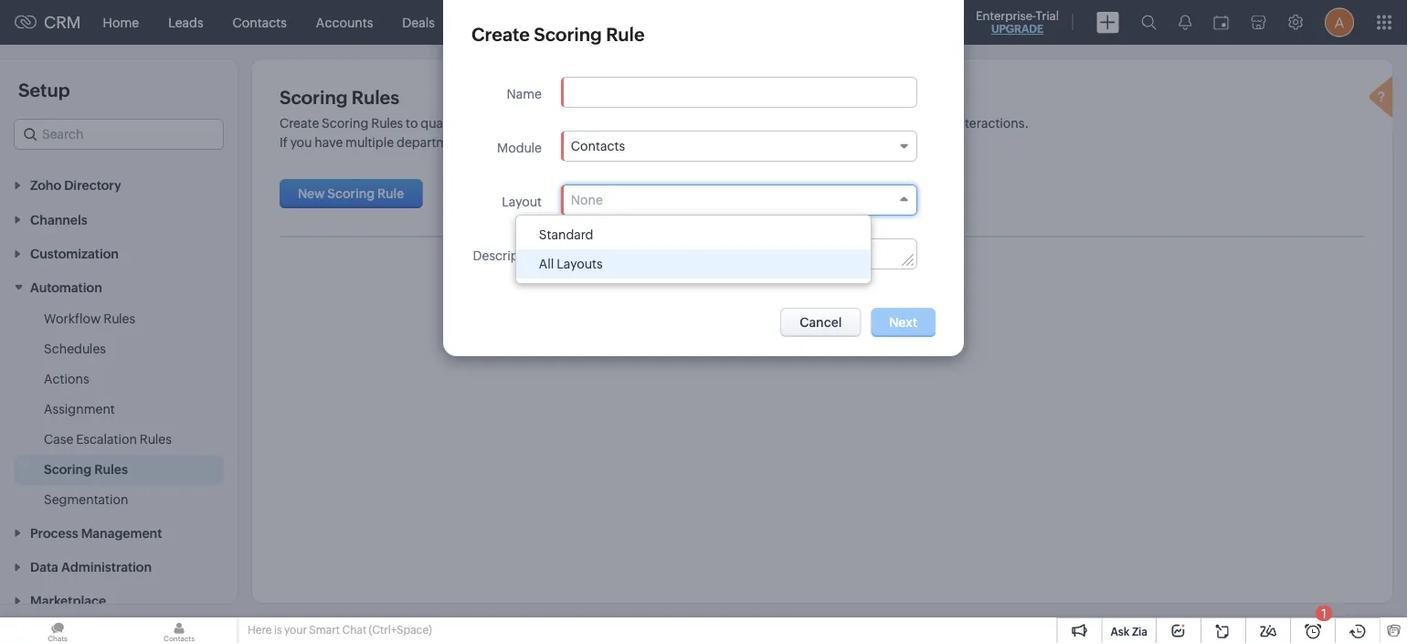 Task type: vqa. For each thing, say whether or not it's contained in the screenshot.
on
yes



Task type: describe. For each thing, give the bounding box(es) containing it.
scoring inside automation region
[[44, 463, 92, 477]]

the
[[740, 116, 759, 130]]

segmentation
[[44, 493, 128, 507]]

quantify
[[421, 116, 470, 130]]

have
[[315, 135, 343, 149]]

module
[[497, 141, 542, 155]]

chat
[[342, 624, 367, 637]]

contacts inside field
[[571, 139, 625, 154]]

customer's
[[885, 116, 952, 130]]

workflow
[[44, 312, 101, 326]]

enterprise-trial upgrade
[[976, 9, 1059, 35]]

assignment
[[44, 402, 115, 417]]

(ctrl+space)
[[369, 624, 432, 637]]

rules right escalation
[[140, 432, 172, 447]]

all
[[539, 257, 554, 271]]

actions
[[44, 372, 89, 387]]

rules down case escalation rules link
[[94, 463, 128, 477]]

scoring rules link
[[44, 461, 128, 479]]

crm
[[44, 13, 81, 32]]

help image
[[1366, 74, 1402, 124]]

records.
[[502, 116, 551, 130]]

escalation
[[76, 432, 137, 447]]

rules.
[[819, 135, 855, 149]]

contacts link
[[218, 0, 301, 44]]

workflow rules link
[[44, 310, 135, 328]]

0 vertical spatial scoring rules
[[280, 87, 400, 108]]

calculated
[[618, 116, 680, 130]]

list box containing standard
[[516, 216, 871, 283]]

case
[[44, 432, 73, 447]]

organization,
[[519, 135, 597, 149]]

1 you from the left
[[290, 135, 312, 149]]

name
[[507, 87, 542, 101]]

case escalation rules
[[44, 432, 172, 447]]

actions link
[[44, 370, 89, 388]]

standard
[[539, 228, 594, 242]]

is
[[274, 624, 282, 637]]

values
[[791, 116, 828, 130]]

ask
[[1111, 626, 1130, 638]]

meetings link
[[569, 0, 654, 44]]

all layouts
[[539, 257, 603, 271]]

description
[[473, 249, 542, 263]]

your right 'and'
[[856, 116, 883, 130]]

zia
[[1132, 626, 1148, 638]]

here is your smart chat (ctrl+space)
[[248, 624, 432, 637]]

your right is
[[284, 624, 307, 637]]

assignment link
[[44, 400, 115, 419]]

deals link
[[388, 0, 450, 44]]

smart
[[309, 624, 340, 637]]

1
[[1322, 606, 1327, 621]]

accounts link
[[301, 0, 388, 44]]

scores
[[554, 116, 594, 130]]

home
[[103, 15, 139, 30]]

your right in
[[490, 135, 516, 149]]

crm link
[[15, 13, 81, 32]]

accounts
[[316, 15, 373, 30]]

are
[[597, 116, 616, 130]]

create for create scoring rule
[[472, 24, 530, 45]]

enterprise-
[[976, 9, 1036, 22]]



Task type: locate. For each thing, give the bounding box(es) containing it.
scoring rules up "segmentation"
[[44, 463, 128, 477]]

multiple right have
[[346, 135, 394, 149]]

0 horizontal spatial scoring rules
[[44, 463, 128, 477]]

rule down the departments
[[377, 186, 404, 201]]

list box
[[516, 216, 871, 283]]

you right the if
[[290, 135, 312, 149]]

leads
[[168, 15, 203, 30]]

none
[[571, 193, 603, 207]]

automation
[[30, 281, 102, 295]]

setup
[[18, 80, 70, 101]]

and
[[831, 116, 854, 130]]

scoring rules inside automation region
[[44, 463, 128, 477]]

calls link
[[450, 0, 508, 44]]

contacts down are
[[571, 139, 625, 154]]

can
[[624, 135, 646, 149]]

you down are
[[600, 135, 621, 149]]

profile element
[[1314, 0, 1366, 44]]

1 vertical spatial contacts
[[571, 139, 625, 154]]

workflow rules
[[44, 312, 135, 326]]

tasks link
[[508, 0, 569, 44]]

contacts right 'leads'
[[233, 15, 287, 30]]

rule
[[606, 24, 645, 45], [377, 186, 404, 201]]

0 horizontal spatial rule
[[377, 186, 404, 201]]

layout
[[502, 195, 542, 209]]

meetings
[[584, 15, 639, 30]]

trial
[[1036, 9, 1059, 22]]

create
[[472, 24, 530, 45], [280, 116, 319, 130]]

departments
[[397, 135, 474, 149]]

chats image
[[0, 618, 115, 644]]

scoring
[[534, 24, 602, 45], [280, 87, 348, 108], [322, 116, 369, 130], [770, 135, 816, 149], [328, 186, 375, 201], [44, 463, 92, 477]]

0 vertical spatial contacts
[[233, 15, 287, 30]]

0 vertical spatial create
[[472, 24, 530, 45]]

multiple
[[346, 135, 394, 149], [718, 135, 767, 149]]

rules inside create scoring rules to quantify your records. scores are calculated based on the field values and your customer's interactions. if you have multiple departments in your organization, you can even set up multiple scoring rules.
[[371, 116, 403, 130]]

calls
[[464, 15, 493, 30]]

cancel button
[[781, 308, 861, 337]]

schedules link
[[44, 340, 106, 358]]

based
[[683, 116, 719, 130]]

on
[[722, 116, 737, 130]]

upgrade
[[992, 23, 1044, 35]]

field
[[762, 116, 788, 130]]

1 multiple from the left
[[346, 135, 394, 149]]

your up in
[[473, 116, 499, 130]]

1 horizontal spatial create
[[472, 24, 530, 45]]

rules left to
[[371, 116, 403, 130]]

your
[[473, 116, 499, 130], [856, 116, 883, 130], [490, 135, 516, 149], [284, 624, 307, 637]]

contacts
[[233, 15, 287, 30], [571, 139, 625, 154]]

case escalation rules link
[[44, 431, 172, 449]]

you
[[290, 135, 312, 149], [600, 135, 621, 149]]

rules down automation dropdown button
[[103, 312, 135, 326]]

1 horizontal spatial scoring rules
[[280, 87, 400, 108]]

leads link
[[154, 0, 218, 44]]

create for create scoring rules to quantify your records. scores are calculated based on the field values and your customer's interactions. if you have multiple departments in your organization, you can even set up multiple scoring rules.
[[280, 116, 319, 130]]

here
[[248, 624, 272, 637]]

1 horizontal spatial contacts
[[571, 139, 625, 154]]

rules up the departments
[[352, 87, 400, 108]]

1 horizontal spatial rule
[[606, 24, 645, 45]]

rule right 'tasks' link
[[606, 24, 645, 45]]

0 horizontal spatial contacts
[[233, 15, 287, 30]]

Contacts field
[[561, 131, 918, 162]]

to
[[406, 116, 418, 130]]

rule for new scoring rule
[[377, 186, 404, 201]]

create inside create scoring rules to quantify your records. scores are calculated based on the field values and your customer's interactions. if you have multiple departments in your organization, you can even set up multiple scoring rules.
[[280, 116, 319, 130]]

new scoring rule button
[[280, 179, 423, 208]]

0 horizontal spatial you
[[290, 135, 312, 149]]

ask zia
[[1111, 626, 1148, 638]]

2 you from the left
[[600, 135, 621, 149]]

scoring inside button
[[328, 186, 375, 201]]

0 vertical spatial rule
[[606, 24, 645, 45]]

even
[[648, 135, 677, 149]]

multiple down the
[[718, 135, 767, 149]]

1 vertical spatial scoring rules
[[44, 463, 128, 477]]

rules
[[352, 87, 400, 108], [371, 116, 403, 130], [103, 312, 135, 326], [140, 432, 172, 447], [94, 463, 128, 477]]

cancel
[[800, 315, 842, 330]]

scoring rules up have
[[280, 87, 400, 108]]

tasks
[[522, 15, 555, 30]]

profile image
[[1325, 8, 1355, 37]]

None text field
[[562, 78, 917, 107], [562, 239, 917, 269], [562, 78, 917, 107], [562, 239, 917, 269]]

interactions.
[[954, 116, 1029, 130]]

home link
[[88, 0, 154, 44]]

in
[[476, 135, 487, 149]]

set
[[680, 135, 697, 149]]

0 horizontal spatial multiple
[[346, 135, 394, 149]]

if
[[280, 135, 288, 149]]

1 vertical spatial create
[[280, 116, 319, 130]]

contacts image
[[122, 618, 237, 644]]

scoring rules
[[280, 87, 400, 108], [44, 463, 128, 477]]

automation region
[[0, 304, 238, 516]]

create scoring rules to quantify your records. scores are calculated based on the field values and your customer's interactions. if you have multiple departments in your organization, you can even set up multiple scoring rules.
[[280, 116, 1029, 149]]

up
[[700, 135, 716, 149]]

1 vertical spatial rule
[[377, 186, 404, 201]]

1 horizontal spatial you
[[600, 135, 621, 149]]

new
[[298, 186, 325, 201]]

deals
[[402, 15, 435, 30]]

rule inside button
[[377, 186, 404, 201]]

create scoring rule
[[472, 24, 645, 45]]

new scoring rule
[[298, 186, 404, 201]]

2 multiple from the left
[[718, 135, 767, 149]]

automation button
[[0, 270, 238, 304]]

schedules
[[44, 342, 106, 357]]

1 horizontal spatial multiple
[[718, 135, 767, 149]]

segmentation link
[[44, 491, 128, 509]]

layouts
[[557, 257, 603, 271]]

rule for create scoring rule
[[606, 24, 645, 45]]

0 horizontal spatial create
[[280, 116, 319, 130]]

None field
[[561, 185, 918, 216]]



